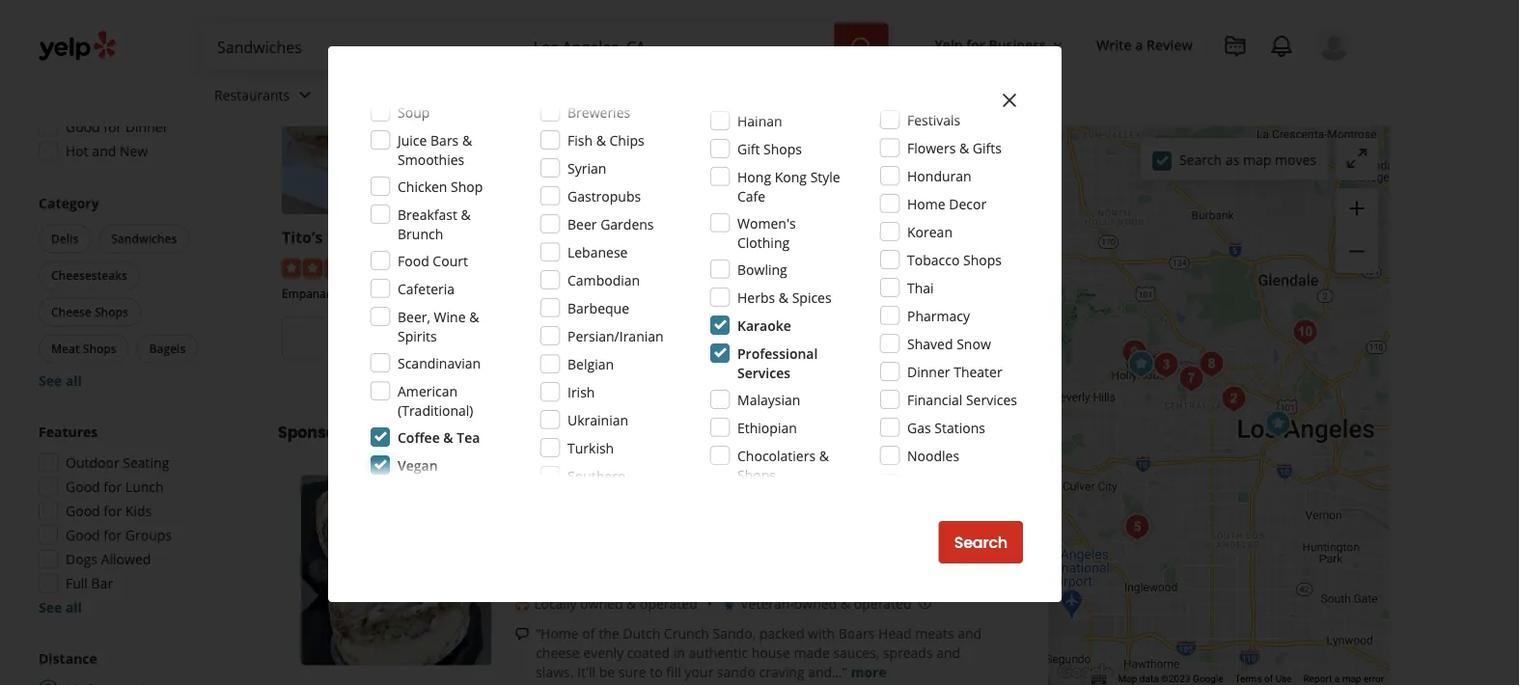 Task type: describe. For each thing, give the bounding box(es) containing it.
search image
[[850, 36, 873, 59]]

dinner theater
[[908, 363, 1003, 381]]

group containing category
[[35, 194, 239, 391]]

ggiata delicatessen image
[[1193, 345, 1231, 384]]

dogs
[[66, 550, 98, 569]]

hot and new
[[66, 142, 148, 160]]

wine
[[434, 308, 466, 326]]

head
[[879, 624, 912, 643]]

shaved snow
[[908, 335, 991, 353]]

2 reviews) from the left
[[693, 257, 745, 276]]

category
[[39, 194, 99, 212]]

beer
[[568, 215, 597, 233]]

breweries
[[568, 103, 631, 121]]

food court
[[398, 252, 468, 270]]

1 horizontal spatial delis
[[597, 286, 624, 302]]

spreads
[[883, 644, 933, 662]]

made
[[794, 644, 830, 662]]

in inside the "home of the dutch crunch sando, packed with boars head meats and cheese evenly coated in authentic house made sauces, spreads and slaws. it'll be sure to fill your sando craving and…"
[[674, 644, 685, 662]]

report a map error
[[1304, 674, 1384, 685]]

tito's
[[282, 227, 323, 248]]

to
[[650, 663, 663, 681]]

cheese shops button
[[39, 298, 141, 327]]

evenly
[[583, 644, 624, 662]]

2 sandwiches, from the left
[[806, 286, 872, 302]]

google
[[1193, 674, 1224, 685]]

of for terms
[[1265, 674, 1274, 685]]

fast
[[875, 286, 897, 302]]

dinner inside search dialog
[[908, 363, 951, 381]]

distance option group
[[33, 649, 239, 685]]

& up the dutch
[[627, 594, 637, 613]]

good for good for groups
[[66, 526, 100, 545]]

data
[[1140, 674, 1159, 685]]

american
[[398, 382, 458, 400]]

hainan
[[738, 112, 783, 130]]

empanadas, argentine, sandwiches
[[282, 286, 473, 302]]

oui melrose image
[[1147, 346, 1186, 385]]

& inside breakfast & brunch
[[461, 205, 471, 224]]

close image
[[998, 89, 1021, 112]]

firehouse subs image
[[1259, 405, 1298, 444]]

reviews) for get directions
[[931, 257, 983, 276]]

ghost sando shop for the bottommost "ghost sando shop" link
[[515, 476, 688, 502]]

cheese shops
[[51, 304, 128, 320]]

gastropubs
[[568, 187, 641, 205]]

map data ©2023 google
[[1119, 674, 1224, 685]]

1 sandwiches, from the left
[[528, 286, 594, 302]]

persian/iranian
[[568, 327, 664, 345]]

professional
[[738, 344, 818, 363]]

search for search as map moves
[[1180, 150, 1222, 169]]

style
[[811, 168, 841, 186]]

delis, sandwiches, fast food
[[774, 286, 927, 302]]

report
[[1304, 674, 1333, 685]]

beer gardens
[[568, 215, 654, 233]]

offers
[[66, 45, 105, 64]]

gift shops
[[738, 140, 802, 158]]

chocolatiers
[[738, 447, 816, 465]]

authentic
[[689, 644, 748, 662]]

0 vertical spatial ghost
[[528, 227, 573, 248]]

tobacco shops
[[908, 251, 1002, 269]]

for for dinner
[[104, 118, 122, 136]]

chocolatiers & shops
[[738, 447, 829, 484]]

vegan
[[398, 456, 438, 475]]

pm
[[930, 360, 950, 378]]

karaoke
[[738, 316, 792, 335]]

firehouse subs link
[[774, 227, 890, 248]]

good for dinner
[[66, 118, 168, 136]]

1 horizontal spatial food
[[900, 286, 927, 302]]

©2023
[[1162, 674, 1191, 685]]

reviews) for order now
[[450, 257, 502, 276]]

website
[[632, 328, 694, 350]]

new
[[120, 142, 148, 160]]

owned for locally
[[580, 594, 623, 613]]

meat
[[51, 341, 80, 357]]

expand map image
[[1346, 147, 1369, 170]]

map region
[[977, 0, 1472, 685]]

notifications image
[[1271, 35, 1294, 58]]

beer,
[[398, 308, 431, 326]]

business categories element
[[199, 70, 1352, 126]]

larchmont village wine spirits & cheese image
[[1172, 360, 1211, 398]]

financial services
[[908, 391, 1018, 409]]

operated for veteran-owned & operated
[[854, 594, 912, 613]]

3.7 star rating image
[[774, 259, 878, 278]]

search dialog
[[0, 0, 1520, 685]]

brunch
[[398, 224, 443, 243]]

court
[[433, 252, 468, 270]]

slaws.
[[536, 663, 574, 681]]

bagels
[[149, 341, 186, 357]]

(traditional)
[[398, 401, 474, 419]]

1 vertical spatial ghost
[[515, 476, 571, 502]]

herbs
[[738, 288, 775, 307]]

operated for locally owned & operated
[[640, 594, 698, 613]]

business
[[989, 35, 1047, 54]]

for for business
[[967, 35, 986, 54]]

4.3 (1.2k reviews)
[[394, 257, 502, 276]]

tito's market link
[[282, 227, 383, 248]]

a for report
[[1335, 674, 1340, 685]]

spices
[[792, 288, 832, 307]]

previous image
[[309, 559, 332, 582]]

home
[[908, 195, 946, 213]]

map for moves
[[1243, 150, 1272, 169]]

brothers sandwich shop image
[[1215, 380, 1253, 419]]

coated
[[627, 644, 670, 662]]

tito's market
[[282, 227, 383, 248]]

veteran-owned & operated
[[741, 594, 912, 613]]

sando,
[[713, 624, 756, 643]]

services for professional services
[[738, 363, 791, 382]]

4.3
[[394, 257, 413, 276]]

4.3 star rating image
[[282, 259, 386, 278]]

good for good for lunch
[[66, 478, 100, 496]]

sandwiches inside sandwiches button
[[111, 231, 177, 247]]

review
[[1147, 35, 1193, 54]]

"home
[[536, 624, 579, 643]]

financial
[[908, 391, 963, 409]]

& inside chocolatiers & shops
[[819, 447, 829, 465]]

groups
[[125, 526, 172, 545]]

1 vertical spatial ghost sando shop link
[[515, 476, 688, 502]]

16 info v2 image
[[425, 425, 441, 440]]

open for open now
[[66, 21, 100, 40]]

all about the bread image
[[1143, 345, 1182, 384]]

cheesesteaks button
[[39, 261, 140, 290]]

& left gifts
[[960, 139, 970, 157]]

shop inside search dialog
[[451, 177, 483, 196]]

16 chevron down v2 image
[[1050, 37, 1066, 53]]

0 vertical spatial ghost sando shop link
[[528, 227, 666, 248]]

spirits
[[398, 327, 437, 345]]

gardens
[[601, 215, 654, 233]]

good for groups
[[66, 526, 172, 545]]

meats
[[915, 624, 954, 643]]

map for error
[[1343, 674, 1362, 685]]

wax paper - los angeles image
[[1286, 313, 1325, 352]]

good for good for kids
[[66, 502, 100, 520]]

argentine,
[[351, 286, 407, 302]]

gift
[[738, 140, 760, 158]]

keyboard shortcuts image
[[1092, 675, 1107, 685]]



Task type: vqa. For each thing, say whether or not it's contained in the screenshot.
"And
no



Task type: locate. For each thing, give the bounding box(es) containing it.
meat shops
[[51, 341, 116, 357]]

error
[[1364, 674, 1384, 685]]

ggiata - west hollywood image
[[1115, 334, 1154, 372]]

see all button down meat
[[39, 372, 82, 390]]

1 see from the top
[[39, 372, 62, 390]]

food down brunch
[[398, 252, 429, 270]]

0 horizontal spatial of
[[583, 624, 595, 643]]

shops down "chocolatiers" in the bottom of the page
[[738, 466, 776, 484]]

market
[[327, 227, 383, 248]]

1 horizontal spatial operated
[[854, 594, 912, 613]]

owned for veteran-
[[794, 594, 837, 613]]

search for search
[[955, 532, 1008, 554]]

3 good from the top
[[66, 502, 100, 520]]

1 vertical spatial see all
[[39, 599, 82, 617]]

1 horizontal spatial a
[[1335, 674, 1340, 685]]

for for kids
[[104, 502, 122, 520]]

sandwiches,
[[528, 286, 594, 302], [806, 286, 872, 302]]

1 operated from the left
[[640, 594, 698, 613]]

good for good for dinner
[[66, 118, 100, 136]]

all
[[66, 372, 82, 390], [66, 599, 82, 617]]

2 see all button from the top
[[39, 599, 82, 617]]

sando
[[577, 227, 624, 248], [576, 476, 636, 502]]

get directions
[[836, 328, 942, 350]]

cafeteria
[[398, 280, 455, 298]]

see up distance
[[39, 599, 62, 617]]

cambodian
[[568, 271, 640, 289]]

1 see all button from the top
[[39, 372, 82, 390]]

shops right meat
[[83, 341, 116, 357]]

distance
[[39, 650, 97, 668]]

clothing
[[738, 233, 790, 252]]

& inside the beer, wine & spirits
[[469, 308, 479, 326]]

ghost sando shop
[[528, 227, 666, 248], [515, 476, 688, 502]]

good down outdoor
[[66, 478, 100, 496]]

see all button for features
[[39, 599, 82, 617]]

shop right chicken
[[451, 177, 483, 196]]

all for category
[[66, 372, 82, 390]]

(1.2k
[[417, 257, 447, 276]]

sandwiches up wine
[[410, 286, 473, 302]]

shop up (288
[[628, 227, 666, 248]]

get
[[836, 328, 862, 350]]

group
[[33, 0, 239, 167], [1336, 188, 1379, 273], [35, 194, 239, 391], [33, 422, 239, 617]]

16 speech v2 image
[[515, 627, 530, 642]]

49
[[406, 360, 421, 378]]

0 horizontal spatial now
[[104, 21, 133, 40]]

& right herbs
[[779, 288, 789, 307]]

shops right cheese
[[95, 304, 128, 320]]

0 vertical spatial services
[[738, 363, 791, 382]]

1 vertical spatial ghost sando shop
[[515, 476, 688, 502]]

2 see all from the top
[[39, 599, 82, 617]]

delis inside button
[[51, 231, 78, 247]]

2 horizontal spatial reviews)
[[931, 257, 983, 276]]

for
[[967, 35, 986, 54], [104, 118, 122, 136], [104, 478, 122, 496], [104, 502, 122, 520], [104, 526, 122, 545]]

1 horizontal spatial dinner
[[908, 363, 951, 381]]

irish
[[568, 383, 595, 401]]

24 chevron down v2 image
[[294, 83, 317, 107]]

delis down category
[[51, 231, 78, 247]]

thai
[[908, 279, 934, 297]]

see all down full
[[39, 599, 82, 617]]

honduran
[[908, 167, 972, 185]]

view
[[592, 328, 628, 350]]

0 horizontal spatial dinner
[[125, 118, 168, 136]]

services inside professional services
[[738, 363, 791, 382]]

open up irish
[[582, 360, 618, 378]]

of inside the "home of the dutch crunch sando, packed with boars head meats and cheese evenly coated in authentic house made sauces, spreads and slaws. it'll be sure to fill your sando craving and…"
[[583, 624, 595, 643]]

map right as
[[1243, 150, 1272, 169]]

and down meats
[[937, 644, 961, 662]]

offers delivery
[[66, 45, 159, 64]]

zoom in image
[[1346, 197, 1369, 220]]

now for open now
[[104, 21, 133, 40]]

all down full
[[66, 599, 82, 617]]

see all
[[39, 372, 82, 390], [39, 599, 82, 617]]

packed
[[759, 624, 805, 643]]

terms of use link
[[1235, 674, 1292, 685]]

shops up the kong
[[764, 140, 802, 158]]

for up good for kids
[[104, 478, 122, 496]]

be
[[599, 663, 615, 681]]

1 horizontal spatial services
[[966, 391, 1018, 409]]

for inside button
[[967, 35, 986, 54]]

2 vertical spatial shop
[[641, 476, 688, 502]]

0 horizontal spatial map
[[1243, 150, 1272, 169]]

sando up 4.8 star rating image
[[577, 227, 624, 248]]

& down chicken shop
[[461, 205, 471, 224]]

see for features
[[39, 599, 62, 617]]

shops for tobacco shops
[[964, 251, 1002, 269]]

firehouse subs
[[774, 227, 890, 248]]

open up offers at the left top
[[66, 21, 100, 40]]

shops for meat shops
[[83, 341, 116, 357]]

and inside 'group'
[[92, 142, 116, 160]]

1 all from the top
[[66, 372, 82, 390]]

open for open
[[582, 360, 618, 378]]

0 vertical spatial open
[[66, 21, 100, 40]]

0 vertical spatial all
[[66, 372, 82, 390]]

for down good for kids
[[104, 526, 122, 545]]

0 horizontal spatial open
[[66, 21, 100, 40]]

0 vertical spatial a
[[1136, 35, 1144, 54]]

now up offers delivery on the top left
[[104, 21, 133, 40]]

festivals
[[908, 111, 961, 129]]

for for groups
[[104, 526, 122, 545]]

1 see all from the top
[[39, 372, 82, 390]]

1 vertical spatial see
[[39, 599, 62, 617]]

1 vertical spatial in
[[674, 644, 685, 662]]

ghost sando shop image
[[1122, 345, 1161, 384], [1122, 345, 1161, 384], [301, 476, 492, 666]]

owned up with
[[794, 594, 837, 613]]

mike's deli image
[[1118, 508, 1157, 547], [1118, 508, 1157, 547]]

shops inside button
[[95, 304, 128, 320]]

1 vertical spatial open
[[582, 360, 618, 378]]

sponsored
[[278, 422, 362, 444]]

1 vertical spatial food
[[900, 286, 927, 302]]

of for "home
[[583, 624, 595, 643]]

& up boars
[[841, 594, 851, 613]]

1 vertical spatial search
[[955, 532, 1008, 554]]

0 vertical spatial of
[[583, 624, 595, 643]]

& right wine
[[469, 308, 479, 326]]

0 vertical spatial delis
[[51, 231, 78, 247]]

now down beer,
[[404, 328, 437, 350]]

1 horizontal spatial sandwiches
[[410, 286, 473, 302]]

food down (53
[[900, 286, 927, 302]]

ghost sando shop down turkish
[[515, 476, 688, 502]]

0 vertical spatial and
[[92, 142, 116, 160]]

& right 16 info v2 icon
[[443, 428, 454, 447]]

of left the
[[583, 624, 595, 643]]

good for kids
[[66, 502, 152, 520]]

korean
[[908, 223, 953, 241]]

16 locally owned v2 image
[[515, 596, 530, 612]]

in
[[389, 360, 402, 378], [674, 644, 685, 662]]

0 vertical spatial map
[[1243, 150, 1272, 169]]

a for write
[[1136, 35, 1144, 54]]

sandwiches, delis
[[528, 286, 624, 302]]

1 vertical spatial sando
[[576, 476, 636, 502]]

services for financial services
[[966, 391, 1018, 409]]

for down good for lunch
[[104, 502, 122, 520]]

1 owned from the left
[[580, 594, 623, 613]]

ghost up 4.8 star rating image
[[528, 227, 573, 248]]

0 vertical spatial search
[[1180, 150, 1222, 169]]

lebanese
[[568, 243, 628, 261]]

search as map moves
[[1180, 150, 1317, 169]]

and right meats
[[958, 624, 982, 643]]

sando
[[717, 663, 756, 681]]

see all down meat
[[39, 372, 82, 390]]

and right hot
[[92, 142, 116, 160]]

crunch
[[664, 624, 709, 643]]

now for order now
[[404, 328, 437, 350]]

gifts
[[973, 139, 1002, 157]]

2 good from the top
[[66, 478, 100, 496]]

view website
[[592, 328, 694, 350]]

juice bars & smoothies
[[398, 131, 472, 168]]

0 horizontal spatial services
[[738, 363, 791, 382]]

dogs allowed
[[66, 550, 151, 569]]

all for features
[[66, 599, 82, 617]]

a right report
[[1335, 674, 1340, 685]]

map left error
[[1343, 674, 1362, 685]]

zoom out image
[[1346, 240, 1369, 263]]

kids
[[125, 502, 152, 520]]

reviews) right (1.2k
[[450, 257, 502, 276]]

0 vertical spatial food
[[398, 252, 429, 270]]

ghost sando shop up 4.8 star rating image
[[528, 227, 666, 248]]

chips
[[610, 131, 645, 149]]

2 operated from the left
[[854, 594, 912, 613]]

0 horizontal spatial food
[[398, 252, 429, 270]]

info icon image
[[918, 595, 933, 610], [918, 595, 933, 610]]

3.7
[[886, 257, 905, 276]]

0 horizontal spatial delis
[[51, 231, 78, 247]]

0 horizontal spatial owned
[[580, 594, 623, 613]]

until
[[868, 360, 896, 378]]

1 horizontal spatial search
[[1180, 150, 1222, 169]]

0 horizontal spatial a
[[1136, 35, 1144, 54]]

(288
[[662, 257, 690, 276]]

0 horizontal spatial sandwiches,
[[528, 286, 594, 302]]

2 owned from the left
[[794, 594, 837, 613]]

features
[[39, 423, 98, 441]]

1 vertical spatial all
[[66, 599, 82, 617]]

2 vertical spatial and
[[937, 644, 961, 662]]

see all for category
[[39, 372, 82, 390]]

1 vertical spatial sandwiches
[[410, 286, 473, 302]]

kong
[[775, 168, 807, 186]]

order now
[[357, 328, 437, 350]]

1 vertical spatial services
[[966, 391, 1018, 409]]

good up hot
[[66, 118, 100, 136]]

min
[[425, 360, 451, 378]]

noodles
[[908, 447, 960, 465]]

shops inside chocolatiers & shops
[[738, 466, 776, 484]]

google image
[[1054, 660, 1118, 685]]

0 horizontal spatial sandwiches
[[111, 231, 177, 247]]

group containing features
[[33, 422, 239, 617]]

coffee
[[398, 428, 440, 447]]

1 horizontal spatial now
[[404, 328, 437, 350]]

see all for features
[[39, 599, 82, 617]]

1 vertical spatial now
[[404, 328, 437, 350]]

shops for cheese shops
[[95, 304, 128, 320]]

16 veteran owned v2 image
[[721, 596, 737, 612]]

8:30
[[899, 360, 926, 378]]

1 vertical spatial delis
[[597, 286, 624, 302]]

cheese
[[51, 304, 92, 320]]

0 vertical spatial ghost sando shop
[[528, 227, 666, 248]]

bar
[[91, 574, 113, 593]]

yelp
[[935, 35, 963, 54]]

1 vertical spatial map
[[1343, 674, 1362, 685]]

1 vertical spatial shop
[[628, 227, 666, 248]]

delis down 4.8 star rating image
[[597, 286, 624, 302]]

0 vertical spatial shop
[[451, 177, 483, 196]]

a right write at top
[[1136, 35, 1144, 54]]

reviews) right (53
[[931, 257, 983, 276]]

owned up the
[[580, 594, 623, 613]]

subs
[[854, 227, 890, 248]]

breakfast
[[398, 205, 458, 224]]

1 vertical spatial of
[[1265, 674, 1274, 685]]

now inside 'group'
[[104, 21, 133, 40]]

& right "chocolatiers" in the bottom of the page
[[819, 447, 829, 465]]

dinner down shaved
[[908, 363, 951, 381]]

all down meat
[[66, 372, 82, 390]]

snow
[[957, 335, 991, 353]]

services down theater
[[966, 391, 1018, 409]]

of left the use
[[1265, 674, 1274, 685]]

1 horizontal spatial owned
[[794, 594, 837, 613]]

3 reviews) from the left
[[931, 257, 983, 276]]

search button
[[939, 521, 1023, 564]]

group containing open now
[[33, 0, 239, 167]]

0 horizontal spatial reviews)
[[450, 257, 502, 276]]

slideshow element
[[301, 476, 492, 666]]

1 vertical spatial and
[[958, 624, 982, 643]]

restaurants
[[214, 86, 290, 104]]

for up the hot and new
[[104, 118, 122, 136]]

operated up crunch
[[640, 594, 698, 613]]

ghost sando shop link down turkish
[[515, 476, 688, 502]]

1 horizontal spatial reviews)
[[693, 257, 745, 276]]

1 horizontal spatial in
[[674, 644, 685, 662]]

1 horizontal spatial open
[[582, 360, 618, 378]]

0 vertical spatial now
[[104, 21, 133, 40]]

1 horizontal spatial of
[[1265, 674, 1274, 685]]

sandwiches, down the 3.7 star rating image
[[806, 286, 872, 302]]

2 all from the top
[[66, 599, 82, 617]]

& right fish
[[596, 131, 606, 149]]

2 see from the top
[[39, 599, 62, 617]]

services down professional
[[738, 363, 791, 382]]

report a map error link
[[1304, 674, 1384, 685]]

1 horizontal spatial sandwiches,
[[806, 286, 872, 302]]

women's clothing
[[738, 214, 796, 252]]

smoothies
[[398, 150, 465, 168]]

dinner up new
[[125, 118, 168, 136]]

0 vertical spatial dinner
[[125, 118, 168, 136]]

dinner
[[125, 118, 168, 136], [908, 363, 951, 381]]

shops for gift shops
[[764, 140, 802, 158]]

restaurants link
[[199, 70, 332, 126]]

belgian
[[568, 355, 614, 373]]

operated up head
[[854, 594, 912, 613]]

good up dogs
[[66, 526, 100, 545]]

1 good from the top
[[66, 118, 100, 136]]

in up fill
[[674, 644, 685, 662]]

reviews) right (288
[[693, 257, 745, 276]]

for right yelp
[[967, 35, 986, 54]]

owned
[[580, 594, 623, 613], [794, 594, 837, 613]]

order
[[357, 328, 400, 350]]

in left 49
[[389, 360, 402, 378]]

1 reviews) from the left
[[450, 257, 502, 276]]

for for lunch
[[104, 478, 122, 496]]

see all button down full
[[39, 599, 82, 617]]

0 vertical spatial see
[[39, 372, 62, 390]]

4 good from the top
[[66, 526, 100, 545]]

0 horizontal spatial search
[[955, 532, 1008, 554]]

1 vertical spatial a
[[1335, 674, 1340, 685]]

1 vertical spatial dinner
[[908, 363, 951, 381]]

firehouse
[[774, 227, 850, 248]]

see for category
[[39, 372, 62, 390]]

0 vertical spatial in
[[389, 360, 402, 378]]

projects image
[[1224, 35, 1247, 58]]

& right bars
[[462, 131, 472, 149]]

more link
[[851, 663, 887, 681]]

open
[[66, 21, 100, 40], [582, 360, 618, 378]]

None search field
[[202, 23, 893, 70]]

see down meat
[[39, 372, 62, 390]]

hong
[[738, 168, 771, 186]]

& inside juice bars & smoothies
[[462, 131, 472, 149]]

ghost sando shop link up 4.8 star rating image
[[528, 227, 666, 248]]

allowed
[[101, 550, 151, 569]]

cafe
[[738, 187, 766, 205]]

sando down turkish
[[576, 476, 636, 502]]

see all button for category
[[39, 372, 82, 390]]

sandwiches, down 4.8 star rating image
[[528, 286, 594, 302]]

sandwiches up cheesesteaks
[[111, 231, 177, 247]]

1 vertical spatial see all button
[[39, 599, 82, 617]]

meat shops button
[[39, 335, 129, 363]]

ghost down turkish
[[515, 476, 571, 502]]

0 vertical spatial sandwiches
[[111, 231, 177, 247]]

shops right the tobacco
[[964, 251, 1002, 269]]

good down good for lunch
[[66, 502, 100, 520]]

food inside search dialog
[[398, 252, 429, 270]]

ghost sando shop for topmost "ghost sando shop" link
[[528, 227, 666, 248]]

0 horizontal spatial in
[[389, 360, 402, 378]]

1 horizontal spatial map
[[1343, 674, 1362, 685]]

shaved
[[908, 335, 953, 353]]

search inside search button
[[955, 532, 1008, 554]]

0 vertical spatial see all
[[39, 372, 82, 390]]

scandinavian
[[398, 354, 481, 372]]

chicken shop
[[398, 177, 483, 196]]

map
[[1243, 150, 1272, 169], [1343, 674, 1362, 685]]

user actions element
[[920, 24, 1379, 143]]

0 horizontal spatial operated
[[640, 594, 698, 613]]

shop right southern on the bottom of the page
[[641, 476, 688, 502]]

home decor
[[908, 195, 987, 213]]

0 vertical spatial sando
[[577, 227, 624, 248]]

4.8 star rating image
[[528, 259, 632, 278]]

shops inside "button"
[[83, 341, 116, 357]]

0 vertical spatial see all button
[[39, 372, 82, 390]]



